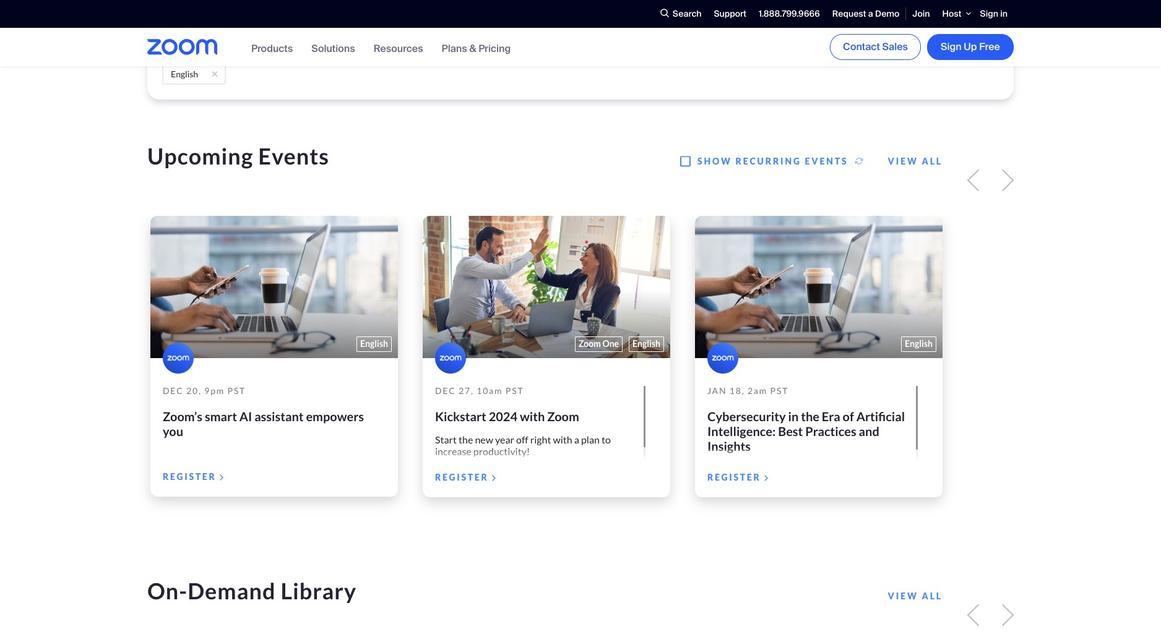 Task type: vqa. For each thing, say whether or not it's contained in the screenshot.
second 'View' from the bottom of the page
yes



Task type: describe. For each thing, give the bounding box(es) containing it.
new
[[475, 434, 494, 446]]

plans
[[442, 42, 467, 55]]

1 vertical spatial zoom
[[548, 409, 580, 424]]

dec 27, 10am pst
[[435, 386, 524, 396]]

plan
[[582, 434, 600, 446]]

10am
[[477, 386, 503, 396]]

pst for smart
[[228, 386, 246, 396]]

industry
[[525, 27, 562, 39]]

artificial
[[857, 409, 906, 424]]

support link
[[708, 0, 753, 27]]

search link
[[661, 0, 708, 27]]

view all link for show recurring events
[[888, 154, 968, 169]]

date
[[918, 27, 940, 39]]

register for kickstart 2024 with zoom
[[435, 472, 489, 483]]

sign in link
[[975, 0, 1014, 27]]

products button
[[251, 42, 293, 55]]

&
[[470, 42, 477, 55]]

view for on-demand library
[[888, 591, 919, 602]]

jan
[[708, 386, 727, 396]]

events
[[805, 156, 849, 167]]

kickstart 2024 with zoom
[[435, 409, 580, 424]]

sign for sign in
[[981, 8, 999, 19]]

the inside cybersecurity in the era of artificial intelligence: best practices and insights
[[802, 409, 820, 424]]

products
[[251, 42, 293, 55]]

practices
[[806, 424, 857, 439]]

with inside start the new year off right with a plan to increase productivity!
[[553, 434, 573, 446]]

era
[[822, 409, 841, 424]]

9pm
[[205, 386, 225, 396]]

1.888.799.9666 link
[[753, 0, 827, 27]]

time
[[889, 27, 911, 39]]

20,
[[187, 386, 202, 396]]

2am
[[748, 386, 768, 396]]

join
[[913, 8, 931, 19]]

18,
[[730, 386, 745, 396]]

of
[[843, 409, 855, 424]]

1.888.799.9666
[[759, 8, 820, 19]]

register link for kickstart 2024 with zoom
[[435, 471, 504, 485]]

view all for show recurring events
[[888, 156, 943, 167]]

library
[[281, 578, 357, 605]]

in for sign
[[1001, 8, 1008, 19]]

kickstart
[[435, 409, 487, 424]]

assistant
[[255, 409, 304, 424]]

show
[[698, 156, 733, 167]]

year
[[495, 434, 515, 446]]

sign up free
[[941, 40, 1001, 53]]

productivity!
[[474, 446, 530, 458]]

resources
[[374, 42, 423, 55]]

plans & pricing
[[442, 42, 511, 55]]

pst for in
[[771, 386, 789, 396]]

best
[[779, 424, 803, 439]]

upcoming events
[[147, 142, 329, 170]]

solutions
[[312, 42, 355, 55]]

you
[[163, 424, 183, 439]]

pricing
[[479, 42, 511, 55]]

/
[[913, 27, 916, 39]]

english link for cybersecurity in the era of artificial intelligence: best practices and insights
[[902, 337, 937, 352]]

a inside start the new year off right with a plan to increase productivity!
[[575, 434, 580, 446]]

recurring
[[736, 156, 802, 167]]

one
[[603, 339, 619, 350]]

view all for on-demand library
[[888, 591, 943, 602]]

insights
[[708, 439, 751, 454]]

contact sales
[[844, 40, 909, 53]]

up
[[964, 40, 978, 53]]

language
[[768, 27, 809, 39]]

increase
[[435, 446, 472, 458]]



Task type: locate. For each thing, give the bounding box(es) containing it.
27,
[[459, 386, 474, 396]]

1 view all from the top
[[888, 156, 943, 167]]

dec
[[163, 386, 184, 396], [435, 386, 456, 396]]

on-
[[147, 578, 188, 605]]

sales
[[883, 40, 909, 53]]

register link for cybersecurity in the era of artificial intelligence: best practices and insights
[[708, 471, 776, 485]]

0 horizontal spatial in
[[789, 409, 799, 424]]

1 vertical spatial view
[[888, 591, 919, 602]]

0 vertical spatial a
[[869, 8, 874, 19]]

2 view all link from the top
[[888, 589, 968, 604]]

Type titles or keywords... field
[[162, 14, 511, 51]]

in inside cybersecurity in the era of artificial intelligence: best practices and insights
[[789, 409, 799, 424]]

1 pst from the left
[[228, 386, 246, 396]]

start the new year off right with a plan to increase productivity!
[[435, 434, 611, 458]]

request
[[833, 8, 867, 19]]

pst right 9pm
[[228, 386, 246, 396]]

dec for kickstart 2024 with zoom
[[435, 386, 456, 396]]

the left era
[[802, 409, 820, 424]]

in for cybersecurity
[[789, 409, 799, 424]]

to
[[602, 434, 611, 446]]

host button
[[937, 0, 975, 28]]

pst
[[228, 386, 246, 396], [506, 386, 524, 396], [771, 386, 789, 396]]

0 horizontal spatial a
[[575, 434, 580, 446]]

start
[[435, 434, 457, 446]]

1 horizontal spatial dec
[[435, 386, 456, 396]]

register down insights
[[708, 472, 761, 483]]

1 vertical spatial view all
[[888, 591, 943, 602]]

sign for sign up free
[[941, 40, 962, 53]]

and
[[859, 424, 880, 439]]

zoom up right
[[548, 409, 580, 424]]

plans & pricing link
[[442, 42, 511, 55]]

view
[[888, 156, 919, 167], [888, 591, 919, 602]]

register
[[163, 472, 216, 482], [435, 472, 489, 483], [708, 472, 761, 483]]

all
[[922, 156, 943, 167], [922, 591, 943, 602]]

with up right
[[520, 409, 545, 424]]

jan 18, 2am pst
[[708, 386, 789, 396]]

all for on-demand library
[[922, 591, 943, 602]]

pst right 2am at the bottom
[[771, 386, 789, 396]]

in
[[1001, 8, 1008, 19], [789, 409, 799, 424]]

zoom
[[579, 339, 601, 350], [548, 409, 580, 424]]

2 horizontal spatial pst
[[771, 386, 789, 396]]

view all link
[[888, 154, 968, 169], [888, 589, 968, 604]]

1 view from the top
[[888, 156, 919, 167]]

events
[[258, 142, 329, 170]]

contact
[[844, 40, 881, 53]]

0 vertical spatial view
[[888, 156, 919, 167]]

3 english link from the left
[[902, 337, 937, 352]]

2 horizontal spatial register link
[[708, 471, 776, 485]]

2024
[[489, 409, 518, 424]]

contact sales link
[[831, 34, 922, 60]]

right
[[531, 434, 551, 446]]

dec left 27,
[[435, 386, 456, 396]]

the
[[802, 409, 820, 424], [459, 434, 473, 446]]

demo
[[876, 8, 900, 19]]

a inside request a demo link
[[869, 8, 874, 19]]

0 vertical spatial all
[[922, 156, 943, 167]]

with right right
[[553, 434, 573, 446]]

product
[[646, 27, 681, 39]]

1 horizontal spatial pst
[[506, 386, 524, 396]]

0 horizontal spatial sign
[[941, 40, 962, 53]]

host
[[943, 8, 962, 19]]

1 dec from the left
[[163, 386, 184, 396]]

register link down the you
[[163, 470, 231, 485]]

sign up free link
[[928, 34, 1014, 60]]

support
[[714, 8, 747, 19]]

2 dec from the left
[[435, 386, 456, 396]]

dec left the 20,
[[163, 386, 184, 396]]

0 horizontal spatial pst
[[228, 386, 246, 396]]

register link for zoom's smart ai assistant empowers you
[[163, 470, 231, 485]]

0 horizontal spatial the
[[459, 434, 473, 446]]

smart
[[205, 409, 237, 424]]

2 horizontal spatial register
[[708, 472, 761, 483]]

search
[[673, 8, 702, 19]]

pst for 2024
[[506, 386, 524, 396]]

0 vertical spatial the
[[802, 409, 820, 424]]

register link down increase
[[435, 471, 504, 485]]

2 view all from the top
[[888, 591, 943, 602]]

ai
[[240, 409, 252, 424]]

zoom's
[[163, 409, 203, 424]]

0 horizontal spatial register
[[163, 472, 216, 482]]

sign in
[[981, 8, 1008, 19]]

a
[[869, 8, 874, 19], [575, 434, 580, 446]]

zoom one
[[579, 339, 619, 350]]

2 english link from the left
[[629, 337, 665, 352]]

with
[[520, 409, 545, 424], [553, 434, 573, 446]]

empowers
[[306, 409, 364, 424]]

1 all from the top
[[922, 156, 943, 167]]

view all link for on-demand library
[[888, 589, 968, 604]]

1 vertical spatial the
[[459, 434, 473, 446]]

join link
[[907, 0, 937, 27]]

1 horizontal spatial a
[[869, 8, 874, 19]]

free
[[980, 40, 1001, 53]]

2 all from the top
[[922, 591, 943, 602]]

zoom inside zoom one link
[[579, 339, 601, 350]]

english link
[[357, 337, 392, 352], [629, 337, 665, 352], [902, 337, 937, 352]]

sign
[[981, 8, 999, 19], [941, 40, 962, 53]]

2 view from the top
[[888, 591, 919, 602]]

1 horizontal spatial the
[[802, 409, 820, 424]]

0 horizontal spatial dec
[[163, 386, 184, 396]]

solutions button
[[312, 42, 355, 55]]

resources button
[[374, 42, 423, 55]]

1 horizontal spatial register
[[435, 472, 489, 483]]

1 vertical spatial with
[[553, 434, 573, 446]]

1 vertical spatial a
[[575, 434, 580, 446]]

dec 20, 9pm pst
[[163, 386, 246, 396]]

the up increase
[[459, 434, 473, 446]]

register down the you
[[163, 472, 216, 482]]

a left plan
[[575, 434, 580, 446]]

time / date
[[889, 27, 940, 39]]

0 vertical spatial view all
[[888, 156, 943, 167]]

english
[[171, 69, 198, 79], [361, 339, 388, 350], [633, 339, 661, 350], [905, 339, 933, 350]]

0 vertical spatial zoom
[[579, 339, 601, 350]]

register down increase
[[435, 472, 489, 483]]

demand
[[188, 578, 276, 605]]

request a demo link
[[827, 0, 906, 27]]

2 horizontal spatial english link
[[902, 337, 937, 352]]

cybersecurity
[[708, 409, 786, 424]]

register for zoom's smart ai assistant empowers you
[[163, 472, 216, 482]]

0 vertical spatial sign
[[981, 8, 999, 19]]

0 horizontal spatial with
[[520, 409, 545, 424]]

intelligence:
[[708, 424, 776, 439]]

1 vertical spatial all
[[922, 591, 943, 602]]

1 horizontal spatial english link
[[629, 337, 665, 352]]

zoom left one
[[579, 339, 601, 350]]

1 horizontal spatial register link
[[435, 471, 504, 485]]

0 vertical spatial in
[[1001, 8, 1008, 19]]

show recurring events
[[698, 156, 849, 167]]

dec for zoom's smart ai assistant empowers you
[[163, 386, 184, 396]]

request a demo
[[833, 8, 900, 19]]

register link
[[163, 470, 231, 485], [435, 471, 504, 485], [708, 471, 776, 485]]

sign left up
[[941, 40, 962, 53]]

zoom one link
[[575, 337, 623, 352]]

1 vertical spatial in
[[789, 409, 799, 424]]

zoom's smart ai assistant empowers you
[[163, 409, 364, 439]]

3 pst from the left
[[771, 386, 789, 396]]

off
[[517, 434, 529, 446]]

zoom logo image
[[147, 39, 217, 55]]

1 horizontal spatial in
[[1001, 8, 1008, 19]]

register for cybersecurity in the era of artificial intelligence: best practices and insights
[[708, 472, 761, 483]]

sign up free
[[981, 8, 999, 19]]

1 horizontal spatial sign
[[981, 8, 999, 19]]

on-demand library
[[147, 578, 357, 605]]

english link for zoom's smart ai assistant empowers you
[[357, 337, 392, 352]]

register link down insights
[[708, 471, 776, 485]]

0 vertical spatial with
[[520, 409, 545, 424]]

0 vertical spatial view all link
[[888, 154, 968, 169]]

a left the demo
[[869, 8, 874, 19]]

upcoming
[[147, 142, 254, 170]]

2 pst from the left
[[506, 386, 524, 396]]

view for show recurring events
[[888, 156, 919, 167]]

cybersecurity in the era of artificial intelligence: best practices and insights
[[708, 409, 906, 454]]

view all
[[888, 156, 943, 167], [888, 591, 943, 602]]

all for show recurring events
[[922, 156, 943, 167]]

0 horizontal spatial register link
[[163, 470, 231, 485]]

pst right "10am"
[[506, 386, 524, 396]]

1 vertical spatial sign
[[941, 40, 962, 53]]

the inside start the new year off right with a plan to increase productivity!
[[459, 434, 473, 446]]

1 english link from the left
[[357, 337, 392, 352]]

1 view all link from the top
[[888, 154, 968, 169]]

1 horizontal spatial with
[[553, 434, 573, 446]]

1 vertical spatial view all link
[[888, 589, 968, 604]]

0 horizontal spatial english link
[[357, 337, 392, 352]]



